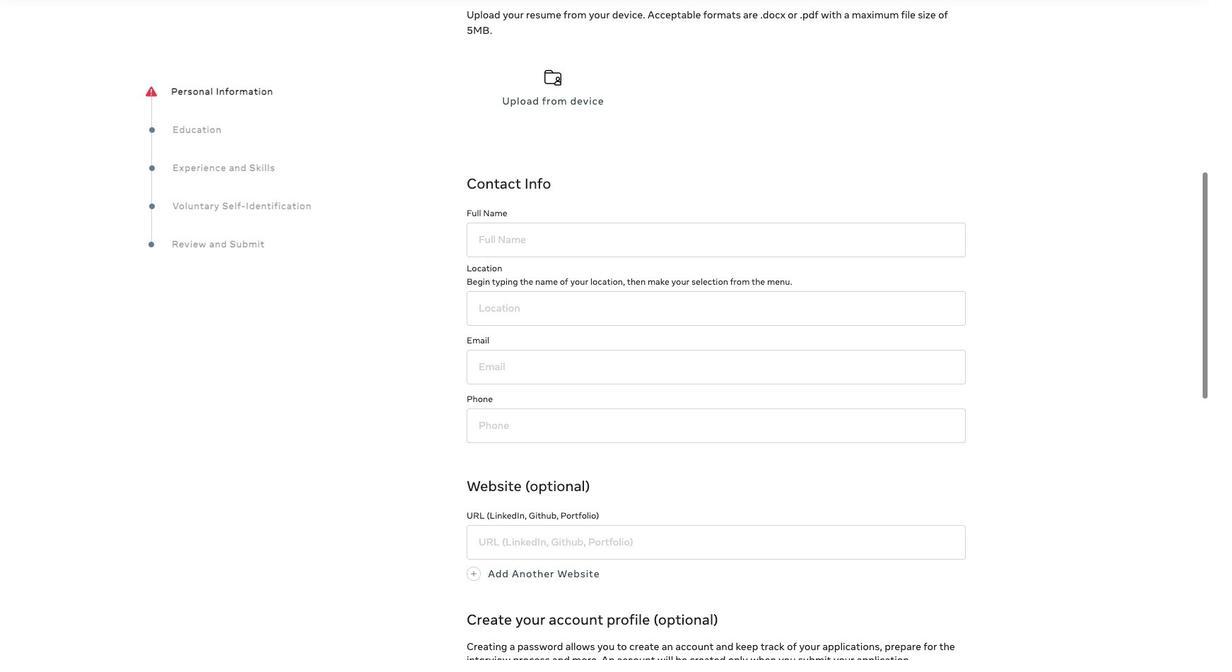 Task type: describe. For each thing, give the bounding box(es) containing it.
Location text field
[[467, 292, 966, 326]]

URL (LinkedIn, Github, Portfolio) text field
[[467, 526, 966, 560]]



Task type: vqa. For each thing, say whether or not it's contained in the screenshot.
URL (LINKEDIN, GITHUB, PORTFOLIO) text box
yes



Task type: locate. For each thing, give the bounding box(es) containing it.
Email text field
[[467, 350, 966, 385]]

Full Name text field
[[467, 223, 966, 258]]

Phone text field
[[467, 409, 966, 444]]



